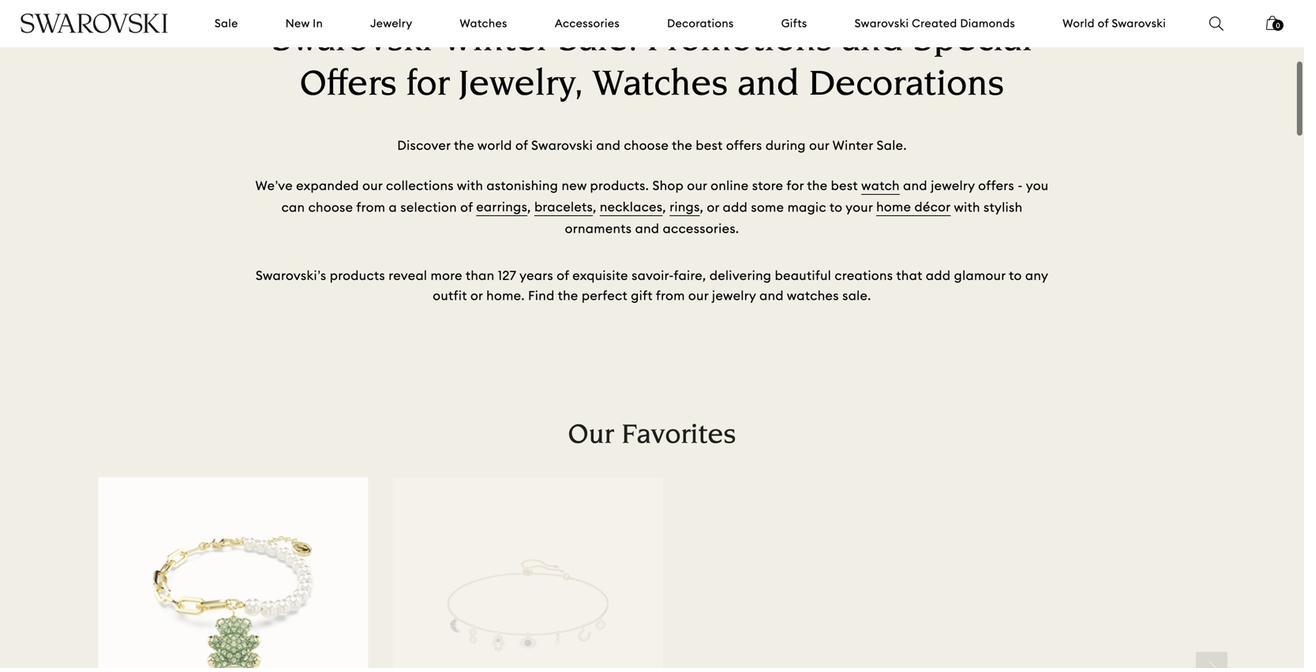 Task type: describe. For each thing, give the bounding box(es) containing it.
exquisite
[[573, 268, 628, 284]]

bracelets
[[535, 199, 593, 215]]

can
[[282, 199, 305, 215]]

our favorites
[[568, 423, 736, 451]]

jewelry link
[[370, 16, 413, 31]]

bracelets link
[[535, 199, 593, 219]]

any
[[1026, 268, 1049, 284]]

add inside "swarovski's products reveal more than 127 years of exquisite savoir-faire, delivering beautiful creations that add glamour to any outfit or home. find the perfect gift from our jewelry and watches sale."
[[926, 268, 951, 284]]

décor
[[915, 199, 951, 215]]

jewelry,
[[459, 68, 584, 105]]

rings
[[670, 199, 700, 215]]

earrings , bracelets , necklaces , rings , or add some magic to your home décor
[[476, 199, 951, 215]]

1 , from the left
[[528, 199, 531, 215]]

gifts
[[782, 16, 808, 30]]

reveal
[[389, 268, 427, 284]]

we've
[[255, 178, 293, 194]]

new
[[286, 16, 310, 30]]

stylish
[[984, 199, 1023, 215]]

jewelry inside "swarovski's products reveal more than 127 years of exquisite savoir-faire, delivering beautiful creations that add glamour to any outfit or home. find the perfect gift from our jewelry and watches sale."
[[712, 288, 756, 304]]

best inside we've expanded our collections with astonishing new products. shop our online store for the best watch
[[831, 178, 858, 194]]

the inside "swarovski's products reveal more than 127 years of exquisite savoir-faire, delivering beautiful creations that add glamour to any outfit or home. find the perfect gift from our jewelry and watches sale."
[[558, 288, 579, 304]]

swarovski inside 'swarovski winter sale: promotions and special offers for jewelry, watches and decorations'
[[272, 23, 433, 60]]

sale.
[[877, 137, 907, 153]]

0
[[1276, 21, 1280, 30]]

of right world
[[1098, 16, 1109, 30]]

of right the world
[[516, 137, 528, 153]]

during
[[766, 137, 806, 153]]

perfect
[[582, 288, 628, 304]]

127
[[498, 268, 517, 284]]

world of swarovski link
[[1063, 16, 1166, 31]]

2 , from the left
[[593, 199, 597, 215]]

swarovski image
[[20, 13, 169, 33]]

than
[[466, 268, 495, 284]]

and up products.
[[596, 137, 621, 153]]

you
[[1026, 178, 1049, 194]]

swarovski's
[[256, 268, 327, 284]]

from inside "swarovski's products reveal more than 127 years of exquisite savoir-faire, delivering beautiful creations that add glamour to any outfit or home. find the perfect gift from our jewelry and watches sale."
[[656, 288, 685, 304]]

next image
[[1196, 653, 1228, 669]]

necklaces link
[[600, 199, 663, 219]]

swarovski created diamonds
[[855, 16, 1016, 30]]

our
[[568, 423, 614, 451]]

favorites
[[621, 423, 736, 451]]

decorations link
[[667, 16, 734, 31]]

new
[[562, 178, 587, 194]]

outfit
[[433, 288, 467, 304]]

and down the promotions
[[738, 68, 799, 105]]

diamonds
[[961, 16, 1016, 30]]

that
[[897, 268, 923, 284]]

sale.
[[843, 288, 872, 304]]

faire,
[[674, 268, 706, 284]]

the up shop
[[672, 137, 693, 153]]

of inside "swarovski's products reveal more than 127 years of exquisite savoir-faire, delivering beautiful creations that add glamour to any outfit or home. find the perfect gift from our jewelry and watches sale."
[[557, 268, 569, 284]]

0 vertical spatial best
[[696, 137, 723, 153]]

our right during
[[810, 137, 830, 153]]

shop
[[653, 178, 684, 194]]

for inside 'swarovski winter sale: promotions and special offers for jewelry, watches and decorations'
[[406, 68, 450, 105]]

world
[[478, 137, 512, 153]]

more
[[431, 268, 463, 284]]

and jewelry offers - you can choose from a selection of
[[282, 178, 1049, 215]]

expanded
[[296, 178, 359, 194]]

earrings link
[[476, 199, 528, 219]]

watch
[[862, 178, 900, 194]]

discover
[[397, 137, 451, 153]]

promotions
[[647, 23, 833, 60]]

new in link
[[286, 16, 323, 31]]

for inside we've expanded our collections with astonishing new products. shop our online store for the best watch
[[787, 178, 804, 194]]

online
[[711, 178, 749, 194]]

savoir-
[[632, 268, 674, 284]]

delivering
[[710, 268, 772, 284]]

0 horizontal spatial offers
[[726, 137, 762, 153]]

your
[[846, 199, 873, 215]]

we've expanded our collections with astonishing new products. shop our online store for the best watch
[[255, 178, 900, 194]]

world of swarovski
[[1063, 16, 1166, 30]]

discover the world of swarovski and choose the best offers during our winter sale.
[[397, 137, 907, 153]]

watches link
[[460, 16, 508, 31]]

world
[[1063, 16, 1095, 30]]

glamour
[[954, 268, 1006, 284]]

store
[[752, 178, 784, 194]]

ornaments
[[565, 221, 632, 237]]

created
[[912, 16, 958, 30]]

of inside "and jewelry offers - you can choose from a selection of"
[[460, 199, 473, 215]]

cart-mobile image image
[[1267, 16, 1279, 30]]

collections
[[386, 178, 454, 194]]

swarovski created diamonds link
[[855, 16, 1016, 31]]

selection
[[401, 199, 457, 215]]



Task type: locate. For each thing, give the bounding box(es) containing it.
jewelry
[[370, 16, 413, 30]]

sale link
[[215, 16, 238, 31]]

home.
[[487, 288, 525, 304]]

sale:
[[558, 23, 638, 60]]

region
[[92, 478, 1228, 669]]

our
[[810, 137, 830, 153], [363, 178, 383, 194], [687, 178, 708, 194], [689, 288, 709, 304]]

choose inside "and jewelry offers - you can choose from a selection of"
[[308, 199, 353, 215]]

watches up discover the world of swarovski and choose the best offers during our winter sale.
[[593, 68, 728, 105]]

add
[[723, 199, 748, 215], [926, 268, 951, 284]]

1 vertical spatial best
[[831, 178, 858, 194]]

0 horizontal spatial to
[[830, 199, 843, 215]]

or up accessories.
[[707, 199, 720, 215]]

swarovski right world
[[1112, 16, 1166, 30]]

some
[[751, 199, 784, 215]]

1 horizontal spatial for
[[787, 178, 804, 194]]

1 horizontal spatial offers
[[979, 178, 1015, 194]]

in
[[313, 16, 323, 30]]

1 vertical spatial add
[[926, 268, 951, 284]]

years
[[520, 268, 554, 284]]

1 horizontal spatial decorations
[[809, 68, 1005, 105]]

winter inside 'swarovski winter sale: promotions and special offers for jewelry, watches and decorations'
[[442, 23, 549, 60]]

0 horizontal spatial for
[[406, 68, 450, 105]]

add right 'that'
[[926, 268, 951, 284]]

0 vertical spatial or
[[707, 199, 720, 215]]

and inside "and jewelry offers - you can choose from a selection of"
[[903, 178, 928, 194]]

find
[[528, 288, 555, 304]]

watch link
[[862, 177, 900, 197]]

accessories
[[555, 16, 620, 30]]

1 vertical spatial decorations
[[809, 68, 1005, 105]]

1 vertical spatial from
[[656, 288, 685, 304]]

watches inside 'swarovski winter sale: promotions and special offers for jewelry, watches and decorations'
[[593, 68, 728, 105]]

1 horizontal spatial with
[[954, 199, 981, 215]]

0 vertical spatial offers
[[726, 137, 762, 153]]

jewelry inside "and jewelry offers - you can choose from a selection of"
[[931, 178, 975, 194]]

to inside "swarovski's products reveal more than 127 years of exquisite savoir-faire, delivering beautiful creations that add glamour to any outfit or home. find the perfect gift from our jewelry and watches sale."
[[1009, 268, 1022, 284]]

swarovski's products reveal more than 127 years of exquisite savoir-faire, delivering beautiful creations that add glamour to any outfit or home. find the perfect gift from our jewelry and watches sale.
[[256, 268, 1049, 304]]

creations
[[835, 268, 893, 284]]

new in
[[286, 16, 323, 30]]

with stylish ornaments and accessories.
[[565, 199, 1023, 237]]

0 horizontal spatial with
[[457, 178, 483, 194]]

products.
[[590, 178, 649, 194]]

1 vertical spatial offers
[[979, 178, 1015, 194]]

magic
[[788, 199, 827, 215]]

, up accessories.
[[700, 199, 704, 215]]

from inside "and jewelry offers - you can choose from a selection of"
[[356, 199, 386, 215]]

0 vertical spatial from
[[356, 199, 386, 215]]

0 vertical spatial to
[[830, 199, 843, 215]]

watches
[[460, 16, 508, 30], [593, 68, 728, 105]]

and inside with stylish ornaments and accessories.
[[635, 221, 660, 237]]

0 vertical spatial decorations
[[667, 16, 734, 30]]

swarovski
[[855, 16, 909, 30], [1112, 16, 1166, 30], [272, 23, 433, 60], [531, 137, 593, 153]]

jewelry
[[931, 178, 975, 194], [712, 288, 756, 304]]

0 horizontal spatial jewelry
[[712, 288, 756, 304]]

of
[[1098, 16, 1109, 30], [516, 137, 528, 153], [460, 199, 473, 215], [557, 268, 569, 284]]

1 horizontal spatial from
[[656, 288, 685, 304]]

0 horizontal spatial decorations
[[667, 16, 734, 30]]

our inside "swarovski's products reveal more than 127 years of exquisite savoir-faire, delivering beautiful creations that add glamour to any outfit or home. find the perfect gift from our jewelry and watches sale."
[[689, 288, 709, 304]]

0 vertical spatial jewelry
[[931, 178, 975, 194]]

0 vertical spatial add
[[723, 199, 748, 215]]

to inside earrings , bracelets , necklaces , rings , or add some magic to your home décor
[[830, 199, 843, 215]]

and
[[842, 23, 904, 60], [738, 68, 799, 105], [596, 137, 621, 153], [903, 178, 928, 194], [635, 221, 660, 237], [760, 288, 784, 304]]

1 vertical spatial for
[[787, 178, 804, 194]]

earrings
[[476, 199, 528, 215]]

or inside earrings , bracelets , necklaces , rings , or add some magic to your home décor
[[707, 199, 720, 215]]

beautiful
[[775, 268, 832, 284]]

, up 'ornaments'
[[593, 199, 597, 215]]

of left earrings
[[460, 199, 473, 215]]

choose
[[624, 137, 669, 153], [308, 199, 353, 215]]

home décor link
[[877, 199, 951, 219]]

add down online
[[723, 199, 748, 215]]

with up earrings
[[457, 178, 483, 194]]

0 link
[[1267, 14, 1284, 41]]

search image image
[[1210, 17, 1224, 31]]

with inside we've expanded our collections with astonishing new products. shop our online store for the best watch
[[457, 178, 483, 194]]

winter
[[442, 23, 549, 60], [833, 137, 874, 153]]

watches
[[787, 288, 839, 304]]

to
[[830, 199, 843, 215], [1009, 268, 1022, 284]]

0 horizontal spatial best
[[696, 137, 723, 153]]

choose for the
[[624, 137, 669, 153]]

of right years
[[557, 268, 569, 284]]

astonishing
[[487, 178, 558, 194]]

jewelry down the delivering
[[712, 288, 756, 304]]

add inside earrings , bracelets , necklaces , rings , or add some magic to your home décor
[[723, 199, 748, 215]]

offers
[[300, 68, 397, 105]]

our right expanded
[[363, 178, 383, 194]]

1 vertical spatial choose
[[308, 199, 353, 215]]

0 vertical spatial for
[[406, 68, 450, 105]]

for up discover
[[406, 68, 450, 105]]

our up rings
[[687, 178, 708, 194]]

0 horizontal spatial from
[[356, 199, 386, 215]]

the left the world
[[454, 137, 475, 153]]

choose up shop
[[624, 137, 669, 153]]

the right find
[[558, 288, 579, 304]]

to left the your
[[830, 199, 843, 215]]

choose for from
[[308, 199, 353, 215]]

4 , from the left
[[700, 199, 704, 215]]

from down savoir-
[[656, 288, 685, 304]]

special
[[913, 23, 1033, 60]]

0 horizontal spatial choose
[[308, 199, 353, 215]]

1 vertical spatial or
[[471, 288, 483, 304]]

with
[[457, 178, 483, 194], [954, 199, 981, 215]]

1 vertical spatial winter
[[833, 137, 874, 153]]

decorations
[[667, 16, 734, 30], [809, 68, 1005, 105]]

1 horizontal spatial winter
[[833, 137, 874, 153]]

-
[[1018, 178, 1023, 194]]

accessories.
[[663, 221, 739, 237]]

0 horizontal spatial or
[[471, 288, 483, 304]]

or
[[707, 199, 720, 215], [471, 288, 483, 304]]

the inside we've expanded our collections with astonishing new products. shop our online store for the best watch
[[807, 178, 828, 194]]

winter left sale.
[[833, 137, 874, 153]]

1 vertical spatial to
[[1009, 268, 1022, 284]]

or down the 'than'
[[471, 288, 483, 304]]

swarovski left created on the top
[[855, 16, 909, 30]]

offers
[[726, 137, 762, 153], [979, 178, 1015, 194]]

to left the 'any'
[[1009, 268, 1022, 284]]

and down necklaces link
[[635, 221, 660, 237]]

watches up jewelry,
[[460, 16, 508, 30]]

rings link
[[670, 199, 700, 219]]

best up the your
[[831, 178, 858, 194]]

offers inside "and jewelry offers - you can choose from a selection of"
[[979, 178, 1015, 194]]

0 horizontal spatial watches
[[460, 16, 508, 30]]

offers up stylish
[[979, 178, 1015, 194]]

or inside "swarovski's products reveal more than 127 years of exquisite savoir-faire, delivering beautiful creations that add glamour to any outfit or home. find the perfect gift from our jewelry and watches sale."
[[471, 288, 483, 304]]

products
[[330, 268, 385, 284]]

1 horizontal spatial choose
[[624, 137, 669, 153]]

swarovski up new at the top left of the page
[[531, 137, 593, 153]]

choose down expanded
[[308, 199, 353, 215]]

, left rings
[[663, 199, 666, 215]]

0 horizontal spatial add
[[723, 199, 748, 215]]

1 horizontal spatial jewelry
[[931, 178, 975, 194]]

with right 'décor'
[[954, 199, 981, 215]]

jewelry up 'décor'
[[931, 178, 975, 194]]

1 horizontal spatial watches
[[593, 68, 728, 105]]

1 horizontal spatial add
[[926, 268, 951, 284]]

home
[[877, 199, 911, 215]]

1 horizontal spatial best
[[831, 178, 858, 194]]

winter up jewelry,
[[442, 23, 549, 60]]

1 vertical spatial jewelry
[[712, 288, 756, 304]]

1 horizontal spatial to
[[1009, 268, 1022, 284]]

swarovski winter sale: promotions and special offers for jewelry, watches and decorations
[[272, 23, 1033, 105]]

0 vertical spatial with
[[457, 178, 483, 194]]

product slide element
[[92, 478, 1212, 669]]

0 horizontal spatial winter
[[442, 23, 549, 60]]

gifts link
[[782, 16, 808, 31]]

1 vertical spatial with
[[954, 199, 981, 215]]

0 vertical spatial choose
[[624, 137, 669, 153]]

decorations inside 'swarovski winter sale: promotions and special offers for jewelry, watches and decorations'
[[809, 68, 1005, 105]]

accessories link
[[555, 16, 620, 31]]

and up home décor link
[[903, 178, 928, 194]]

3 , from the left
[[663, 199, 666, 215]]

with inside with stylish ornaments and accessories.
[[954, 199, 981, 215]]

best up online
[[696, 137, 723, 153]]

offers left during
[[726, 137, 762, 153]]

and left created on the top
[[842, 23, 904, 60]]

necklaces
[[600, 199, 663, 215]]

sale
[[215, 16, 238, 30]]

and down the delivering
[[760, 288, 784, 304]]

for
[[406, 68, 450, 105], [787, 178, 804, 194]]

1 vertical spatial watches
[[593, 68, 728, 105]]

a
[[389, 199, 397, 215]]

and inside "swarovski's products reveal more than 127 years of exquisite savoir-faire, delivering beautiful creations that add glamour to any outfit or home. find the perfect gift from our jewelry and watches sale."
[[760, 288, 784, 304]]

the
[[454, 137, 475, 153], [672, 137, 693, 153], [807, 178, 828, 194], [558, 288, 579, 304]]

for up magic
[[787, 178, 804, 194]]

from left a
[[356, 199, 386, 215]]

0 vertical spatial winter
[[442, 23, 549, 60]]

best
[[696, 137, 723, 153], [831, 178, 858, 194]]

0 vertical spatial watches
[[460, 16, 508, 30]]

swarovski up offers
[[272, 23, 433, 60]]

our down faire,
[[689, 288, 709, 304]]

1 horizontal spatial or
[[707, 199, 720, 215]]

gift
[[631, 288, 653, 304]]

, down astonishing
[[528, 199, 531, 215]]

the up magic
[[807, 178, 828, 194]]



Task type: vqa. For each thing, say whether or not it's contained in the screenshot.
left login "Image"
no



